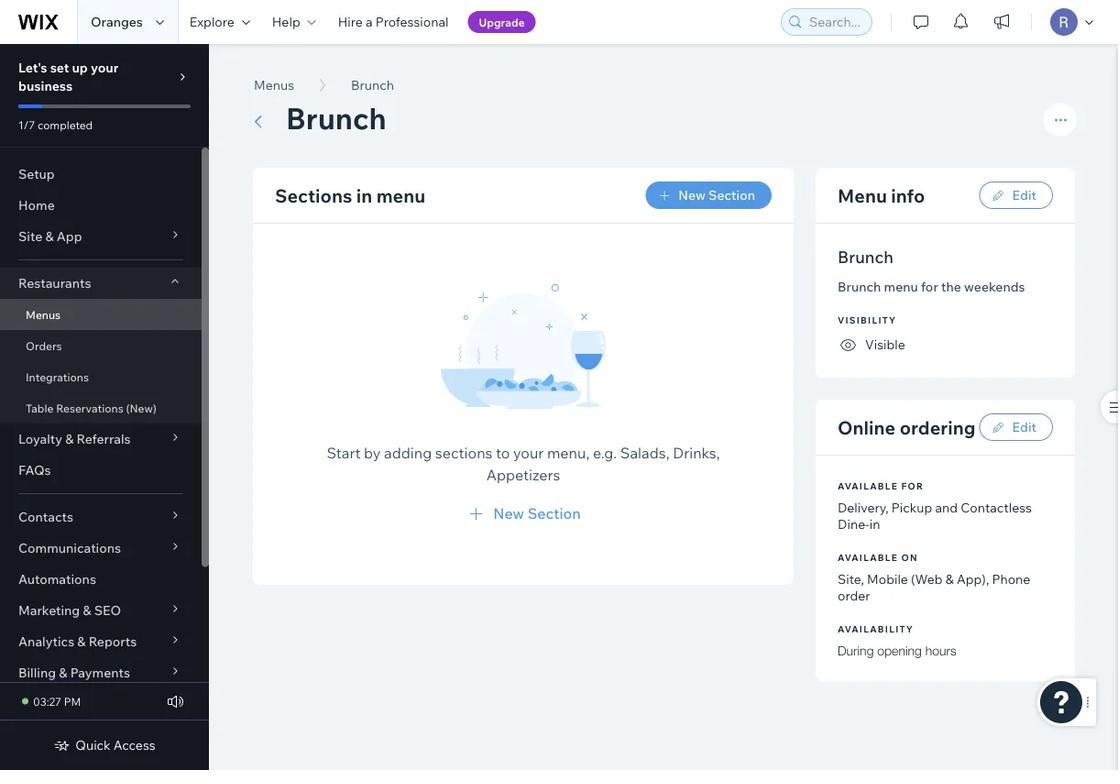 Task type: vqa. For each thing, say whether or not it's contained in the screenshot.
comments
no



Task type: locate. For each thing, give the bounding box(es) containing it.
0 vertical spatial available
[[838, 480, 899, 492]]

hire a professional link
[[327, 0, 460, 44]]

pm
[[64, 695, 81, 709]]

brunch up visibility
[[838, 279, 882, 295]]

1 horizontal spatial new section
[[679, 187, 756, 203]]

1 vertical spatial edit button
[[980, 414, 1054, 441]]

available for site
[[838, 552, 899, 563]]

0 vertical spatial edit
[[1013, 187, 1037, 203]]

your
[[91, 60, 119, 76], [514, 444, 544, 462]]

adding
[[384, 444, 432, 462]]

1 vertical spatial new section button
[[466, 503, 581, 525]]

available for delivery
[[838, 480, 899, 492]]

& right billing
[[59, 665, 67, 681]]

2 edit from the top
[[1013, 419, 1037, 435]]

mobile
[[868, 571, 909, 587]]

automations link
[[0, 564, 202, 595]]

site down home
[[18, 228, 42, 244]]

0 vertical spatial edit button
[[980, 182, 1054, 209]]

1 available from the top
[[838, 480, 899, 492]]

1 vertical spatial section
[[528, 504, 581, 523]]

salads,
[[621, 444, 670, 462]]

your right up
[[91, 60, 119, 76]]

info
[[892, 184, 926, 207]]

brunch
[[351, 77, 394, 93], [286, 100, 387, 137], [838, 246, 894, 267], [838, 279, 882, 295]]

1 vertical spatial your
[[514, 444, 544, 462]]

0 vertical spatial new section
[[679, 187, 756, 203]]

0 horizontal spatial menus
[[26, 308, 61, 321]]

& left the reports
[[77, 634, 86, 650]]

ordering
[[900, 416, 976, 439]]

0 horizontal spatial new
[[494, 504, 525, 523]]

menu up visibility
[[885, 279, 919, 295]]

menu
[[838, 184, 888, 207]]

in down the delivery ,
[[870, 516, 881, 532]]

your inside start by adding sections to your menu, e.g. salads, drinks, appetizers
[[514, 444, 544, 462]]

setup link
[[0, 159, 202, 190]]

0 horizontal spatial ,
[[862, 571, 865, 587]]

for up pickup
[[902, 480, 925, 492]]

1 vertical spatial menus
[[26, 308, 61, 321]]

site & app
[[18, 228, 82, 244]]

0 horizontal spatial new section
[[494, 504, 581, 523]]

oranges
[[91, 14, 143, 30]]

new section
[[679, 187, 756, 203], [494, 504, 581, 523]]

site inside dropdown button
[[18, 228, 42, 244]]

1 edit button from the top
[[980, 182, 1054, 209]]

table reservations (new) link
[[0, 393, 202, 424]]

your up "appetizers"
[[514, 444, 544, 462]]

1 vertical spatial in
[[870, 516, 881, 532]]

0 vertical spatial your
[[91, 60, 119, 76]]

online
[[838, 416, 896, 439]]

available up mobile
[[838, 552, 899, 563]]

, up order
[[862, 571, 865, 587]]

menus down help
[[254, 77, 295, 93]]

, left phone
[[987, 571, 990, 587]]

site
[[18, 228, 42, 244], [838, 571, 862, 587]]

menu
[[377, 184, 426, 207], [885, 279, 919, 295]]

& inside 'popup button'
[[59, 665, 67, 681]]

site for site & app
[[18, 228, 42, 244]]

& for reports
[[77, 634, 86, 650]]

upgrade
[[479, 15, 525, 29]]

marketing
[[18, 603, 80, 619]]

0 horizontal spatial your
[[91, 60, 119, 76]]

Search... field
[[804, 9, 867, 35]]

analytics & reports button
[[0, 626, 202, 658]]

sidebar element
[[0, 44, 209, 770]]

during
[[838, 643, 874, 659]]

& left "seo"
[[83, 603, 91, 619]]

0 vertical spatial in
[[357, 184, 373, 207]]

faqs link
[[0, 455, 202, 486]]

0 vertical spatial section
[[709, 187, 756, 203]]

table reservations (new)
[[26, 401, 157, 415]]

available up the delivery ,
[[838, 480, 899, 492]]

1 horizontal spatial your
[[514, 444, 544, 462]]

new
[[679, 187, 706, 203], [494, 504, 525, 523]]

& inside popup button
[[65, 431, 74, 447]]

1 vertical spatial new section
[[494, 504, 581, 523]]

2 edit button from the top
[[980, 414, 1054, 441]]

1 vertical spatial site
[[838, 571, 862, 587]]

section for the topmost new section button
[[709, 187, 756, 203]]

0 horizontal spatial section
[[528, 504, 581, 523]]

quick
[[76, 737, 111, 753]]

integrations
[[26, 370, 89, 384]]

site up order
[[838, 571, 862, 587]]

in
[[357, 184, 373, 207], [870, 516, 881, 532]]

menus inside sidebar element
[[26, 308, 61, 321]]

loyalty
[[18, 431, 62, 447]]

(web
[[912, 571, 943, 587]]

hire
[[338, 14, 363, 30]]

& right loyalty
[[65, 431, 74, 447]]

phone order
[[838, 571, 1031, 604]]

1 edit from the top
[[1013, 187, 1037, 203]]

billing
[[18, 665, 56, 681]]

section for leftmost new section button
[[528, 504, 581, 523]]

0 vertical spatial site
[[18, 228, 42, 244]]

& left app
[[45, 228, 54, 244]]

restaurants button
[[0, 268, 202, 299]]

1 horizontal spatial new section button
[[646, 182, 772, 209]]

new section for the topmost new section button
[[679, 187, 756, 203]]

edit button for online ordering
[[980, 414, 1054, 441]]

1 vertical spatial edit
[[1013, 419, 1037, 435]]

help button
[[261, 0, 327, 44]]

site , mobile (web & app) ,
[[838, 571, 993, 587]]

menus link
[[0, 299, 202, 330]]

visible
[[866, 337, 906, 353]]

brunch down a
[[351, 77, 394, 93]]

in inside pickup and contactless dine-in
[[870, 516, 881, 532]]

1 horizontal spatial menu
[[885, 279, 919, 295]]

communications
[[18, 540, 121, 556]]

section
[[709, 187, 756, 203], [528, 504, 581, 523]]

site & app button
[[0, 221, 202, 252]]

in right sections
[[357, 184, 373, 207]]

seo
[[94, 603, 121, 619]]

appetizers
[[487, 466, 561, 484]]

menu right sections
[[377, 184, 426, 207]]

menus up orders
[[26, 308, 61, 321]]

let's
[[18, 60, 47, 76]]

menu info
[[838, 184, 926, 207]]

menus
[[254, 77, 295, 93], [26, 308, 61, 321]]

contacts
[[18, 509, 73, 525]]

a
[[366, 14, 373, 30]]

and
[[936, 500, 959, 516]]

0 vertical spatial menus
[[254, 77, 295, 93]]

for left the at right
[[922, 279, 939, 295]]

1 horizontal spatial in
[[870, 516, 881, 532]]

1 horizontal spatial site
[[838, 571, 862, 587]]

2 available from the top
[[838, 552, 899, 563]]

1/7
[[18, 118, 35, 132]]

automations
[[18, 571, 96, 587]]

the
[[942, 279, 962, 295]]

edit
[[1013, 187, 1037, 203], [1013, 419, 1037, 435]]

1 horizontal spatial section
[[709, 187, 756, 203]]

orders link
[[0, 330, 202, 361]]

site for site , mobile (web & app) ,
[[838, 571, 862, 587]]

, down "available for"
[[886, 500, 889, 516]]

1 vertical spatial available
[[838, 552, 899, 563]]

1 horizontal spatial ,
[[886, 500, 889, 516]]

& for payments
[[59, 665, 67, 681]]

& left app) at the bottom right of the page
[[946, 571, 955, 587]]

0 vertical spatial menu
[[377, 184, 426, 207]]

1 horizontal spatial new
[[679, 187, 706, 203]]

,
[[886, 500, 889, 516], [862, 571, 865, 587], [987, 571, 990, 587]]

& for app
[[45, 228, 54, 244]]

, for site
[[862, 571, 865, 587]]

hire a professional
[[338, 14, 449, 30]]

visibility
[[838, 314, 897, 326]]

0 horizontal spatial site
[[18, 228, 42, 244]]

integrations link
[[0, 361, 202, 393]]

table
[[26, 401, 54, 415]]

hours
[[926, 643, 957, 659]]

edit button
[[980, 182, 1054, 209], [980, 414, 1054, 441]]

order
[[838, 588, 871, 604]]

available on
[[838, 552, 919, 563]]



Task type: describe. For each thing, give the bounding box(es) containing it.
set
[[50, 60, 69, 76]]

& for referrals
[[65, 431, 74, 447]]

analytics
[[18, 634, 74, 650]]

edit for menu info
[[1013, 187, 1037, 203]]

start by adding sections to your menu, e.g. salads, drinks, appetizers
[[327, 444, 721, 484]]

0 horizontal spatial new section button
[[466, 503, 581, 525]]

phone
[[993, 571, 1031, 587]]

on
[[902, 552, 919, 563]]

setup
[[18, 166, 55, 182]]

payments
[[70, 665, 130, 681]]

faqs
[[18, 462, 51, 478]]

0 horizontal spatial menu
[[377, 184, 426, 207]]

home link
[[0, 190, 202, 221]]

brunch menu for the weekends
[[838, 279, 1026, 295]]

professional
[[376, 14, 449, 30]]

app
[[57, 228, 82, 244]]

(new)
[[126, 401, 157, 415]]

1 vertical spatial for
[[902, 480, 925, 492]]

0 vertical spatial new
[[679, 187, 706, 203]]

delivery
[[838, 500, 886, 516]]

dine-
[[838, 516, 870, 532]]

by
[[364, 444, 381, 462]]

available for
[[838, 480, 925, 492]]

reservations
[[56, 401, 124, 415]]

menu,
[[547, 444, 590, 462]]

availability during opening hours
[[838, 623, 957, 659]]

marketing & seo button
[[0, 595, 202, 626]]

explore
[[190, 14, 235, 30]]

marketing & seo
[[18, 603, 121, 619]]

quick access button
[[54, 737, 156, 754]]

sections
[[275, 184, 352, 207]]

e.g.
[[593, 444, 617, 462]]

reports
[[89, 634, 137, 650]]

contactless
[[961, 500, 1033, 516]]

0 vertical spatial for
[[922, 279, 939, 295]]

edit for online ordering
[[1013, 419, 1037, 435]]

home
[[18, 197, 55, 213]]

completed
[[38, 118, 93, 132]]

upgrade button
[[468, 11, 536, 33]]

0 horizontal spatial in
[[357, 184, 373, 207]]

edit button for menu info
[[980, 182, 1054, 209]]

2 horizontal spatial ,
[[987, 571, 990, 587]]

weekends
[[965, 279, 1026, 295]]

app)
[[957, 571, 987, 587]]

billing & payments
[[18, 665, 130, 681]]

1 horizontal spatial menus
[[254, 77, 295, 93]]

access
[[114, 737, 156, 753]]

help
[[272, 14, 301, 30]]

analytics & reports
[[18, 634, 137, 650]]

online ordering
[[838, 416, 976, 439]]

up
[[72, 60, 88, 76]]

, for delivery
[[886, 500, 889, 516]]

1/7 completed
[[18, 118, 93, 132]]

let's set up your business
[[18, 60, 119, 94]]

loyalty & referrals button
[[0, 424, 202, 455]]

sections in menu
[[275, 184, 426, 207]]

loyalty & referrals
[[18, 431, 131, 447]]

brunch down menu
[[838, 246, 894, 267]]

0 vertical spatial new section button
[[646, 182, 772, 209]]

contacts button
[[0, 502, 202, 533]]

pickup
[[892, 500, 933, 516]]

& for seo
[[83, 603, 91, 619]]

drinks,
[[673, 444, 721, 462]]

1 vertical spatial menu
[[885, 279, 919, 295]]

03:27 pm
[[33, 695, 81, 709]]

brunch up sections in menu
[[286, 100, 387, 137]]

delivery ,
[[838, 500, 892, 516]]

1 vertical spatial new
[[494, 504, 525, 523]]

restaurants
[[18, 275, 91, 291]]

new section for leftmost new section button
[[494, 504, 581, 523]]

start
[[327, 444, 361, 462]]

your inside the let's set up your business
[[91, 60, 119, 76]]

to
[[496, 444, 510, 462]]

communications button
[[0, 533, 202, 564]]

03:27
[[33, 695, 62, 709]]

availability
[[838, 623, 915, 635]]

quick access
[[76, 737, 156, 753]]

referrals
[[77, 431, 131, 447]]

business
[[18, 78, 73, 94]]

orders
[[26, 339, 62, 353]]

sections
[[436, 444, 493, 462]]



